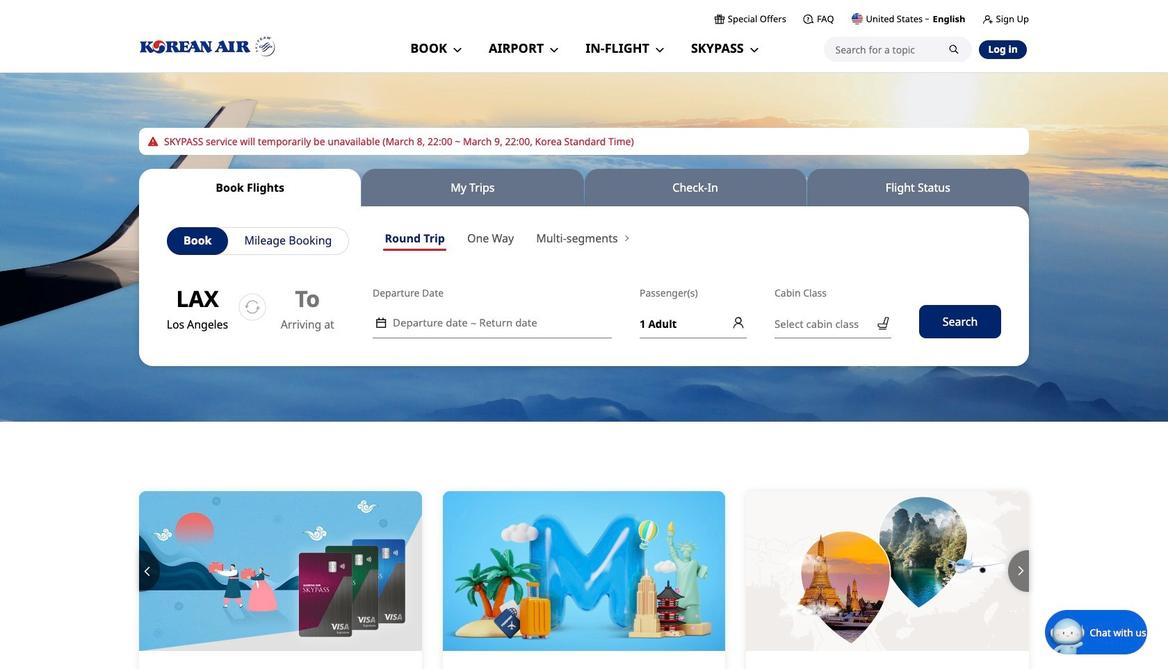 Task type: locate. For each thing, give the bounding box(es) containing it.
tab list
[[139, 169, 1029, 207]]



Task type: describe. For each thing, give the bounding box(es) containing it.
itinerary type group
[[374, 227, 525, 254]]

booking type group
[[167, 227, 349, 255]]



